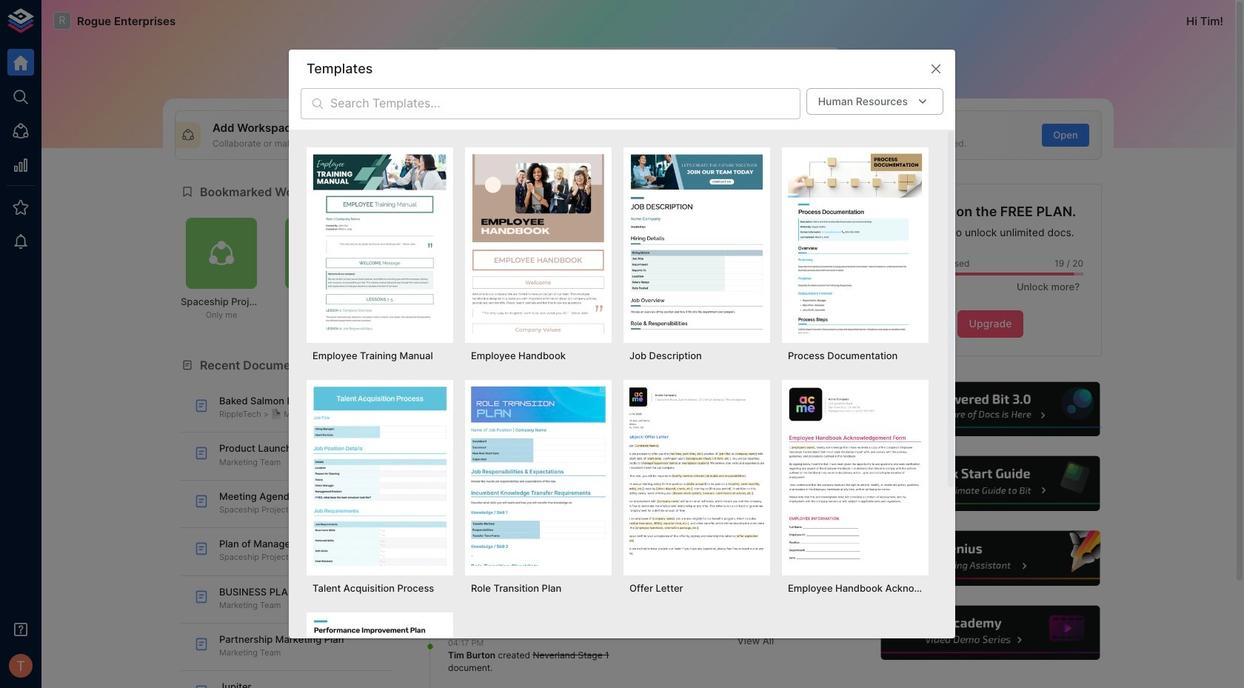 Task type: locate. For each thing, give the bounding box(es) containing it.
2 help image from the top
[[879, 454, 1102, 513]]

help image
[[879, 380, 1102, 439], [879, 454, 1102, 513], [879, 529, 1102, 588], [879, 604, 1102, 662]]

4 help image from the top
[[879, 604, 1102, 662]]

offer letter image
[[630, 386, 764, 565]]

dialog
[[289, 50, 955, 688]]

job description image
[[630, 153, 764, 333]]

role transition plan image
[[471, 386, 606, 565]]



Task type: describe. For each thing, give the bounding box(es) containing it.
Search Templates... text field
[[330, 88, 800, 119]]

3 help image from the top
[[879, 529, 1102, 588]]

employee handbook image
[[471, 153, 606, 333]]

employee handbook acknowledgement form image
[[788, 386, 923, 565]]

process documentation image
[[788, 153, 923, 333]]

performance improvement plan image
[[313, 618, 447, 688]]

employee training manual image
[[313, 153, 447, 333]]

1 help image from the top
[[879, 380, 1102, 439]]

talent acquisition process image
[[313, 386, 447, 565]]



